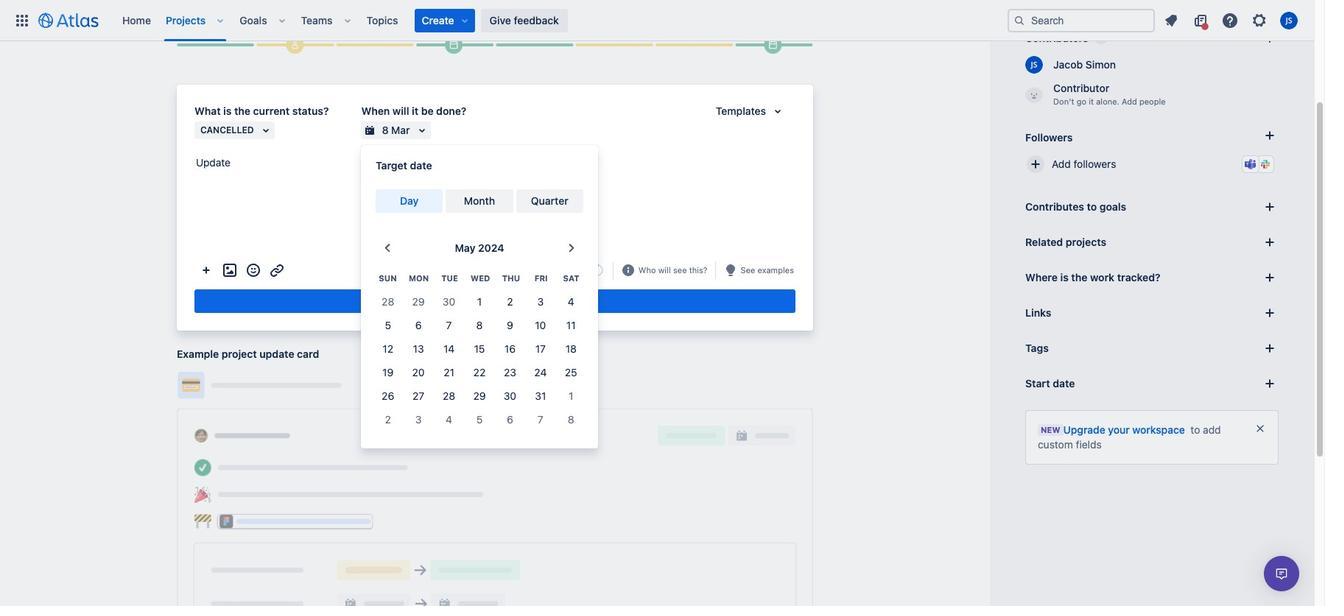 Task type: vqa. For each thing, say whether or not it's contained in the screenshot.
left the 30 button
yes



Task type: describe. For each thing, give the bounding box(es) containing it.
1 vertical spatial 3 button
[[403, 408, 434, 432]]

row group containing 28
[[373, 290, 586, 432]]

what
[[194, 105, 221, 117]]

22
[[473, 366, 486, 379]]

see examples
[[741, 265, 794, 275]]

12 button
[[373, 338, 403, 361]]

go
[[1077, 97, 1087, 106]]

see examples button
[[739, 264, 796, 277]]

contributes to goals
[[1025, 200, 1126, 213]]

tue
[[441, 274, 458, 283]]

links
[[1025, 306, 1052, 319]]

month button
[[446, 189, 513, 213]]

fields
[[1076, 438, 1102, 451]]

project for update
[[222, 348, 257, 360]]

2 for '2' button to the bottom
[[385, 413, 391, 426]]

24
[[534, 366, 547, 379]]

tracked?
[[1117, 271, 1161, 284]]

1 horizontal spatial 28
[[443, 390, 455, 402]]

19
[[382, 366, 394, 379]]

18 button
[[556, 338, 586, 361]]

10 button
[[525, 314, 556, 338]]

it inside contributor don't go it alone. add people
[[1089, 97, 1094, 106]]

work
[[1090, 271, 1115, 284]]

goals
[[240, 14, 267, 26]]

6 for 6 button to the left
[[415, 319, 422, 332]]

16
[[505, 343, 516, 355]]

26 button
[[373, 385, 403, 408]]

month
[[464, 194, 495, 207]]

22 button
[[464, 361, 495, 385]]

0 horizontal spatial to
[[1087, 200, 1097, 213]]

1 horizontal spatial 5 button
[[464, 408, 495, 432]]

thu
[[502, 274, 520, 283]]

custom
[[1038, 438, 1073, 451]]

will for who
[[658, 265, 671, 275]]

example project history
[[177, 15, 294, 27]]

when will it be done?
[[361, 105, 467, 117]]

20 button
[[403, 361, 434, 385]]

add follower image
[[1027, 155, 1045, 173]]

row containing 19
[[373, 361, 586, 385]]

add
[[1203, 424, 1221, 436]]

1 horizontal spatial 30 button
[[495, 385, 525, 408]]

who will see this? button
[[637, 264, 709, 277]]

goals link
[[235, 8, 272, 32]]

12
[[383, 343, 393, 355]]

0 horizontal spatial 28 button
[[373, 290, 403, 314]]

current
[[253, 105, 290, 117]]

8 inside popup button
[[382, 124, 389, 136]]

0 horizontal spatial 30
[[443, 296, 455, 308]]

update
[[259, 348, 294, 360]]

alone.
[[1096, 97, 1120, 106]]

16 button
[[495, 338, 525, 361]]

update
[[196, 156, 230, 169]]

1 vertical spatial 6 button
[[495, 408, 525, 432]]

help image
[[1221, 11, 1239, 29]]

1 vertical spatial 2 button
[[373, 408, 403, 432]]

3 for 3 button to the top
[[537, 296, 544, 308]]

0 horizontal spatial 1
[[477, 296, 482, 308]]

add inside contributor don't go it alone. add people
[[1122, 97, 1137, 106]]

related projects
[[1025, 236, 1107, 248]]

15
[[474, 343, 485, 355]]

project for history
[[222, 15, 257, 27]]

give feedback button
[[481, 8, 568, 32]]

mar
[[391, 124, 410, 136]]

21 button
[[434, 361, 464, 385]]

8 mar
[[382, 124, 410, 136]]

projects
[[166, 14, 206, 26]]

is for what
[[223, 105, 232, 117]]

banner containing home
[[0, 0, 1314, 41]]

card
[[297, 348, 319, 360]]

0 vertical spatial 1 button
[[464, 290, 495, 314]]

27 button
[[403, 385, 434, 408]]

is for where
[[1060, 271, 1069, 284]]

who will see this?
[[638, 265, 708, 275]]

feedback
[[514, 14, 559, 26]]

Main content area, start typing to enter text. text field
[[194, 154, 796, 177]]

26
[[382, 390, 394, 402]]

give feedback
[[490, 14, 559, 26]]

may 2024 grid
[[373, 266, 586, 432]]

1 horizontal spatial 4 button
[[556, 290, 586, 314]]

start date
[[1025, 377, 1075, 390]]

0 vertical spatial 30 button
[[434, 290, 464, 314]]

1 horizontal spatial 5
[[476, 413, 483, 426]]

new
[[1041, 425, 1060, 435]]

to add custom fields
[[1038, 424, 1221, 451]]

25
[[565, 366, 577, 379]]

24 button
[[525, 361, 556, 385]]

status?
[[292, 105, 329, 117]]

history
[[259, 15, 294, 27]]

home
[[122, 14, 151, 26]]

1 horizontal spatial 8
[[476, 319, 483, 332]]

0 vertical spatial 5 button
[[373, 314, 403, 338]]

10
[[535, 319, 546, 332]]

mon
[[409, 274, 429, 283]]

25 button
[[556, 361, 586, 385]]

contributor don't go it alone. add people
[[1053, 82, 1166, 106]]

sat
[[563, 274, 579, 283]]

1 vertical spatial 1 button
[[556, 385, 586, 408]]

previous month, april 2024 image
[[379, 239, 396, 257]]

9 button
[[495, 314, 525, 338]]

cancelled
[[200, 125, 254, 136]]

0 vertical spatial 7 button
[[434, 314, 464, 338]]

4 for rightmost 4 button
[[568, 296, 574, 308]]

target date
[[376, 159, 432, 172]]

2 horizontal spatial 1
[[1099, 32, 1103, 43]]

11 button
[[556, 314, 586, 338]]

followers
[[1025, 131, 1073, 143]]

1 horizontal spatial 30
[[504, 390, 516, 402]]

don't
[[1053, 97, 1074, 106]]

quarter button
[[516, 189, 583, 213]]

14 button
[[434, 338, 464, 361]]

6 for 6 button to the bottom
[[507, 413, 513, 426]]

9
[[507, 319, 513, 332]]

1 vertical spatial 7
[[538, 413, 543, 426]]

sun
[[379, 274, 397, 283]]



Task type: locate. For each thing, give the bounding box(es) containing it.
1 horizontal spatial will
[[658, 265, 671, 275]]

5 button down '22' 'button'
[[464, 408, 495, 432]]

next month, june 2024 image
[[563, 239, 580, 257]]

2 button down 26
[[373, 408, 403, 432]]

Search field
[[1008, 8, 1155, 32]]

8 button
[[464, 314, 495, 338], [556, 408, 586, 432]]

28 button down 21
[[434, 385, 464, 408]]

row up 15
[[373, 314, 586, 338]]

1 horizontal spatial 2
[[507, 296, 513, 308]]

0 horizontal spatial 7 button
[[434, 314, 464, 338]]

to left add
[[1191, 424, 1200, 436]]

add files, videos, or images image
[[221, 262, 239, 279]]

1 row from the top
[[373, 266, 586, 290]]

31
[[535, 390, 546, 402]]

2 down 26 button at the bottom left of the page
[[385, 413, 391, 426]]

0 horizontal spatial 4
[[446, 413, 452, 426]]

the left work
[[1071, 271, 1088, 284]]

is right where
[[1060, 271, 1069, 284]]

new upgrade your workspace
[[1041, 424, 1185, 436]]

5 button up 12
[[373, 314, 403, 338]]

0 vertical spatial 30
[[443, 296, 455, 308]]

will left see
[[658, 265, 671, 275]]

see
[[673, 265, 687, 275]]

29
[[412, 296, 425, 308], [473, 390, 486, 402]]

will inside popup button
[[658, 265, 671, 275]]

0 vertical spatial 4
[[568, 296, 574, 308]]

0 vertical spatial 28
[[382, 296, 394, 308]]

1 example from the top
[[177, 15, 219, 27]]

contributes
[[1025, 200, 1084, 213]]

will for when
[[393, 105, 409, 117]]

projects link
[[161, 8, 210, 32]]

row containing 5
[[373, 314, 586, 338]]

2 up 9
[[507, 296, 513, 308]]

close banner image
[[1255, 423, 1266, 435]]

3 down 27 button
[[415, 413, 422, 426]]

see
[[741, 265, 755, 275]]

0 vertical spatial 6 button
[[403, 314, 434, 338]]

1 horizontal spatial it
[[1089, 97, 1094, 106]]

example
[[177, 15, 219, 27], [177, 348, 219, 360]]

29 button down mon
[[403, 290, 434, 314]]

1 vertical spatial 4 button
[[434, 408, 464, 432]]

row containing 12
[[373, 338, 586, 361]]

1 horizontal spatial the
[[1071, 271, 1088, 284]]

1 horizontal spatial 3
[[537, 296, 544, 308]]

7 up 14
[[446, 319, 452, 332]]

0 vertical spatial 29
[[412, 296, 425, 308]]

examples
[[758, 265, 794, 275]]

30 button down tue
[[434, 290, 464, 314]]

2 vertical spatial 8
[[568, 413, 574, 426]]

4 row from the top
[[373, 338, 586, 361]]

row containing sun
[[373, 266, 586, 290]]

4 down 21 button
[[446, 413, 452, 426]]

templates
[[716, 105, 766, 117]]

add followers
[[1052, 158, 1116, 170]]

row down wed
[[373, 290, 586, 314]]

3 row from the top
[[373, 314, 586, 338]]

17
[[535, 343, 546, 355]]

2 row from the top
[[373, 290, 586, 314]]

row containing 2
[[373, 408, 586, 432]]

2 example from the top
[[177, 348, 219, 360]]

13 button
[[403, 338, 434, 361]]

4 up 11
[[568, 296, 574, 308]]

give
[[490, 14, 511, 26]]

28 button down sun
[[373, 290, 403, 314]]

3
[[537, 296, 544, 308], [415, 413, 422, 426]]

1 horizontal spatial add
[[1122, 97, 1137, 106]]

0 vertical spatial the
[[234, 105, 250, 117]]

1 vertical spatial 29
[[473, 390, 486, 402]]

6 row from the top
[[373, 385, 586, 408]]

0 horizontal spatial 29
[[412, 296, 425, 308]]

row down 15
[[373, 361, 586, 385]]

7 down 31 'button'
[[538, 413, 543, 426]]

0 vertical spatial 3
[[537, 296, 544, 308]]

1 horizontal spatial 7 button
[[525, 408, 556, 432]]

0 vertical spatial 28 button
[[373, 290, 403, 314]]

date
[[410, 159, 432, 172], [1053, 377, 1075, 390]]

to
[[1087, 200, 1097, 213], [1191, 424, 1200, 436]]

insert emoji image
[[245, 262, 262, 279]]

0 horizontal spatial 5
[[385, 319, 391, 332]]

1 horizontal spatial 1
[[569, 390, 573, 402]]

1 vertical spatial 6
[[507, 413, 513, 426]]

row containing 28
[[373, 290, 586, 314]]

1 horizontal spatial 29
[[473, 390, 486, 402]]

1 vertical spatial 3
[[415, 413, 422, 426]]

21
[[444, 366, 454, 379]]

the for current
[[234, 105, 250, 117]]

slack logo showing nan channels are connected to this project image
[[1260, 158, 1271, 170]]

1 vertical spatial 5 button
[[464, 408, 495, 432]]

8 button up 15
[[464, 314, 495, 338]]

cancelled button
[[194, 122, 275, 139]]

1 down 25 button
[[569, 390, 573, 402]]

0 horizontal spatial 6
[[415, 319, 422, 332]]

0 horizontal spatial 2 button
[[373, 408, 403, 432]]

17 button
[[525, 338, 556, 361]]

0 vertical spatial will
[[393, 105, 409, 117]]

msteams logo showing  channels are connected to this project image
[[1245, 158, 1257, 170]]

1 vertical spatial add
[[1052, 158, 1071, 170]]

1 vertical spatial 8 button
[[556, 408, 586, 432]]

is up cancelled
[[223, 105, 232, 117]]

2 button up 9
[[495, 290, 525, 314]]

add right add follower image
[[1052, 158, 1071, 170]]

0 vertical spatial 2 button
[[495, 290, 525, 314]]

4 for the left 4 button
[[446, 413, 452, 426]]

1 vertical spatial 30
[[504, 390, 516, 402]]

8 left mar
[[382, 124, 389, 136]]

7 button
[[434, 314, 464, 338], [525, 408, 556, 432]]

who
[[638, 265, 656, 275]]

8 mar button
[[361, 122, 431, 139]]

7 button up 14
[[434, 314, 464, 338]]

1 vertical spatial to
[[1191, 424, 1200, 436]]

29 button down the 22
[[464, 385, 495, 408]]

will up mar
[[393, 105, 409, 117]]

1 horizontal spatial 8 button
[[556, 408, 586, 432]]

5
[[385, 319, 391, 332], [476, 413, 483, 426]]

8 button down 25 button
[[556, 408, 586, 432]]

templates button
[[707, 102, 796, 120]]

14
[[443, 343, 455, 355]]

be
[[421, 105, 434, 117]]

4 button up 11
[[556, 290, 586, 314]]

0 vertical spatial 1
[[1099, 32, 1103, 43]]

1 vertical spatial 5
[[476, 413, 483, 426]]

0 horizontal spatial 7
[[446, 319, 452, 332]]

this?
[[689, 265, 708, 275]]

3 for 3 button to the bottom
[[415, 413, 422, 426]]

28
[[382, 296, 394, 308], [443, 390, 455, 402]]

1 horizontal spatial 29 button
[[464, 385, 495, 408]]

it right go
[[1089, 97, 1094, 106]]

home link
[[118, 8, 155, 32]]

1 vertical spatial 7 button
[[525, 408, 556, 432]]

0 vertical spatial 8
[[382, 124, 389, 136]]

1 horizontal spatial 3 button
[[525, 290, 556, 314]]

1 horizontal spatial 2 button
[[495, 290, 525, 314]]

3 button up 10
[[525, 290, 556, 314]]

7 button down 31
[[525, 408, 556, 432]]

row
[[373, 266, 586, 290], [373, 290, 586, 314], [373, 314, 586, 338], [373, 338, 586, 361], [373, 361, 586, 385], [373, 385, 586, 408], [373, 408, 586, 432]]

project left history
[[222, 15, 257, 27]]

30 down the 23 button
[[504, 390, 516, 402]]

quarter
[[531, 194, 568, 207]]

6 button up 13
[[403, 314, 434, 338]]

the up cancelled button
[[234, 105, 250, 117]]

1 vertical spatial date
[[1053, 377, 1075, 390]]

1 vertical spatial the
[[1071, 271, 1088, 284]]

4
[[568, 296, 574, 308], [446, 413, 452, 426]]

1 vertical spatial 28 button
[[434, 385, 464, 408]]

add inside button
[[1052, 158, 1071, 170]]

29 down mon
[[412, 296, 425, 308]]

0 vertical spatial 6
[[415, 319, 422, 332]]

when
[[361, 105, 390, 117]]

1 vertical spatial 1
[[477, 296, 482, 308]]

banner
[[0, 0, 1314, 41]]

0 horizontal spatial 4 button
[[434, 408, 464, 432]]

6 button
[[403, 314, 434, 338], [495, 408, 525, 432]]

date right target
[[410, 159, 432, 172]]

30 button
[[434, 290, 464, 314], [495, 385, 525, 408]]

date for start date
[[1053, 377, 1075, 390]]

0 horizontal spatial the
[[234, 105, 250, 117]]

insert link image
[[268, 262, 286, 279]]

add followers button
[[1020, 148, 1285, 180]]

the for work
[[1071, 271, 1088, 284]]

1 vertical spatial 30 button
[[495, 385, 525, 408]]

19 button
[[373, 361, 403, 385]]

people
[[1140, 97, 1166, 106]]

28 down 21 button
[[443, 390, 455, 402]]

1 vertical spatial example
[[177, 348, 219, 360]]

8 up 15
[[476, 319, 483, 332]]

0 horizontal spatial 3 button
[[403, 408, 434, 432]]

top element
[[9, 0, 1008, 41]]

29 down '22' 'button'
[[473, 390, 486, 402]]

workspace
[[1133, 424, 1185, 436]]

1 vertical spatial will
[[658, 265, 671, 275]]

30 button down the '23'
[[495, 385, 525, 408]]

13
[[413, 343, 424, 355]]

1 horizontal spatial 7
[[538, 413, 543, 426]]

contributor
[[1053, 82, 1110, 94]]

7 row from the top
[[373, 408, 586, 432]]

5 down '22' 'button'
[[476, 413, 483, 426]]

the
[[234, 105, 250, 117], [1071, 271, 1088, 284]]

0 vertical spatial 2
[[507, 296, 513, 308]]

1 horizontal spatial 6
[[507, 413, 513, 426]]

5 row from the top
[[373, 361, 586, 385]]

day button
[[376, 189, 443, 213]]

may 2024
[[455, 242, 504, 254]]

1 vertical spatial is
[[1060, 271, 1069, 284]]

0 vertical spatial 29 button
[[403, 290, 434, 314]]

2 for the topmost '2' button
[[507, 296, 513, 308]]

0 vertical spatial project
[[222, 15, 257, 27]]

open intercom messenger image
[[1273, 565, 1291, 583]]

2 horizontal spatial 8
[[568, 413, 574, 426]]

1 horizontal spatial date
[[1053, 377, 1075, 390]]

0 vertical spatial to
[[1087, 200, 1097, 213]]

6/280
[[565, 265, 588, 275]]

1 vertical spatial 8
[[476, 319, 483, 332]]

example for example project update card
[[177, 348, 219, 360]]

1
[[1099, 32, 1103, 43], [477, 296, 482, 308], [569, 390, 573, 402]]

row down the 22
[[373, 385, 586, 408]]

1 project from the top
[[222, 15, 257, 27]]

0 vertical spatial is
[[223, 105, 232, 117]]

1 down the search field
[[1099, 32, 1103, 43]]

6 button down the 23 button
[[495, 408, 525, 432]]

2 vertical spatial 1
[[569, 390, 573, 402]]

1 horizontal spatial is
[[1060, 271, 1069, 284]]

date right start
[[1053, 377, 1075, 390]]

1 horizontal spatial 28 button
[[434, 385, 464, 408]]

0 vertical spatial 3 button
[[525, 290, 556, 314]]

4 button down 21 button
[[434, 408, 464, 432]]

30 down tue
[[443, 296, 455, 308]]

3 button down 27
[[403, 408, 434, 432]]

2024
[[478, 242, 504, 254]]

to inside the to add custom fields
[[1191, 424, 1200, 436]]

5 up 12
[[385, 319, 391, 332]]

projects
[[1066, 236, 1107, 248]]

0 horizontal spatial add
[[1052, 158, 1071, 170]]

0 vertical spatial 7
[[446, 319, 452, 332]]

2 project from the top
[[222, 348, 257, 360]]

1 vertical spatial 2
[[385, 413, 391, 426]]

6 down the 23 button
[[507, 413, 513, 426]]

it left be
[[412, 105, 419, 117]]

1 horizontal spatial 1 button
[[556, 385, 586, 408]]

start
[[1025, 377, 1050, 390]]

your
[[1108, 424, 1130, 436]]

row group
[[373, 290, 586, 432]]

0 horizontal spatial it
[[412, 105, 419, 117]]

row down '22' 'button'
[[373, 408, 586, 432]]

row containing 26
[[373, 385, 586, 408]]

18
[[566, 343, 577, 355]]

0 horizontal spatial will
[[393, 105, 409, 117]]

day
[[400, 194, 419, 207]]

0 horizontal spatial 3
[[415, 413, 422, 426]]

30
[[443, 296, 455, 308], [504, 390, 516, 402]]

1 button down "25"
[[556, 385, 586, 408]]

0 horizontal spatial 6 button
[[403, 314, 434, 338]]

example project update card
[[177, 348, 319, 360]]

row down may 2024
[[373, 266, 586, 290]]

wed
[[471, 274, 490, 283]]

to left goals
[[1087, 200, 1097, 213]]

followers
[[1074, 158, 1116, 170]]

add right alone.
[[1122, 97, 1137, 106]]

0 horizontal spatial 1 button
[[464, 290, 495, 314]]

6 up 13
[[415, 319, 422, 332]]

0 vertical spatial 8 button
[[464, 314, 495, 338]]

0 horizontal spatial date
[[410, 159, 432, 172]]

1 down wed
[[477, 296, 482, 308]]

1 horizontal spatial 4
[[568, 296, 574, 308]]

related
[[1025, 236, 1063, 248]]

0 horizontal spatial 29 button
[[403, 290, 434, 314]]

example for example project history
[[177, 15, 219, 27]]

upgrade
[[1063, 424, 1106, 436]]

0 vertical spatial 5
[[385, 319, 391, 332]]

search image
[[1014, 14, 1025, 26]]

add a follower image
[[1261, 127, 1279, 144]]

1 vertical spatial project
[[222, 348, 257, 360]]

project left update
[[222, 348, 257, 360]]

3 up 10
[[537, 296, 544, 308]]

0 horizontal spatial 8
[[382, 124, 389, 136]]

goals
[[1100, 200, 1126, 213]]

date for target date
[[410, 159, 432, 172]]

8 down 25 button
[[568, 413, 574, 426]]

contributors
[[1025, 32, 1089, 44]]

5 button
[[373, 314, 403, 338], [464, 408, 495, 432]]

more actions image
[[197, 262, 215, 279]]

1 button down wed
[[464, 290, 495, 314]]

28 down sun
[[382, 296, 394, 308]]

done?
[[436, 105, 467, 117]]

23
[[504, 366, 516, 379]]

1 vertical spatial 4
[[446, 413, 452, 426]]

1 horizontal spatial 6 button
[[495, 408, 525, 432]]

0 vertical spatial add
[[1122, 97, 1137, 106]]

row up the 22
[[373, 338, 586, 361]]

27
[[413, 390, 424, 402]]

0 horizontal spatial 28
[[382, 296, 394, 308]]

where
[[1025, 271, 1058, 284]]



